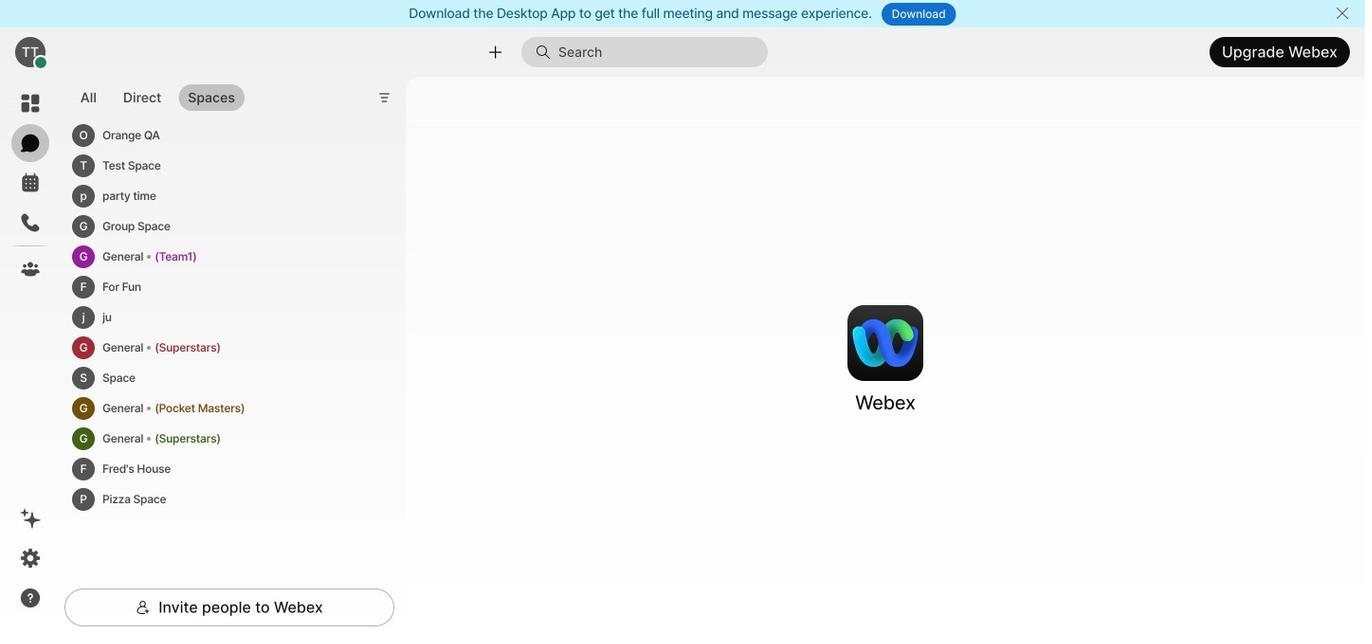 Task type: vqa. For each thing, say whether or not it's contained in the screenshot.
third GENERAL list item from the bottom of the page
yes



Task type: locate. For each thing, give the bounding box(es) containing it.
(superstars) element for 2nd general list item from the top of the page
[[155, 338, 221, 359]]

ju list item
[[68, 303, 379, 333]]

(superstars) element down ju list item
[[155, 338, 221, 359]]

connect people image
[[487, 43, 505, 61]]

(superstars) element for fourth general list item
[[155, 429, 221, 450]]

2 horizontal spatial wrapper image
[[536, 45, 559, 60]]

navigation
[[0, 77, 61, 634]]

wrapper image
[[536, 45, 559, 60], [34, 56, 48, 69], [136, 600, 151, 616]]

(team1) element
[[155, 247, 197, 268]]

orange qa list item
[[68, 121, 379, 151]]

1 (superstars) element from the top
[[155, 338, 221, 359]]

what's new image
[[19, 507, 42, 530]]

fred's house list item
[[68, 454, 379, 485]]

3 general list item from the top
[[68, 394, 379, 424]]

general list item up fred's house list item
[[68, 394, 379, 424]]

teams, has no new notifications image
[[19, 258, 42, 281]]

general list item down for fun list item
[[68, 333, 379, 363]]

dashboard image
[[19, 92, 42, 115]]

(superstars) element down (pocket masters) element
[[155, 429, 221, 450]]

0 vertical spatial (superstars) element
[[155, 338, 221, 359]]

meetings image
[[19, 172, 42, 194]]

party time list item
[[68, 181, 379, 212]]

2 (superstars) element from the top
[[155, 429, 221, 450]]

(superstars) element
[[155, 338, 221, 359], [155, 429, 221, 450]]

general list item down (pocket masters) element
[[68, 424, 379, 454]]

1 general list item from the top
[[68, 242, 379, 272]]

filter by image
[[377, 90, 392, 105]]

1 vertical spatial (superstars) element
[[155, 429, 221, 450]]

general list item up ju list item
[[68, 242, 379, 272]]

4 general list item from the top
[[68, 424, 379, 454]]

messaging, has no new notifications image
[[19, 132, 42, 155]]

tab list
[[66, 73, 249, 117]]

general list item
[[68, 242, 379, 272], [68, 333, 379, 363], [68, 394, 379, 424], [68, 424, 379, 454]]

test space list item
[[68, 151, 379, 181]]



Task type: describe. For each thing, give the bounding box(es) containing it.
webex tab list
[[11, 84, 49, 288]]

0 horizontal spatial wrapper image
[[34, 56, 48, 69]]

webex logo image
[[848, 305, 924, 381]]

pizza space list item
[[68, 485, 379, 515]]

calls image
[[19, 211, 42, 234]]

help image
[[19, 587, 42, 610]]

cancel_16 image
[[1335, 6, 1350, 21]]

1 horizontal spatial wrapper image
[[136, 600, 151, 616]]

settings image
[[19, 547, 42, 570]]

2 general list item from the top
[[68, 333, 379, 363]]

space list item
[[68, 363, 379, 394]]

(pocket masters) element
[[155, 398, 245, 419]]

group space list item
[[68, 212, 379, 242]]

for fun list item
[[68, 272, 379, 303]]



